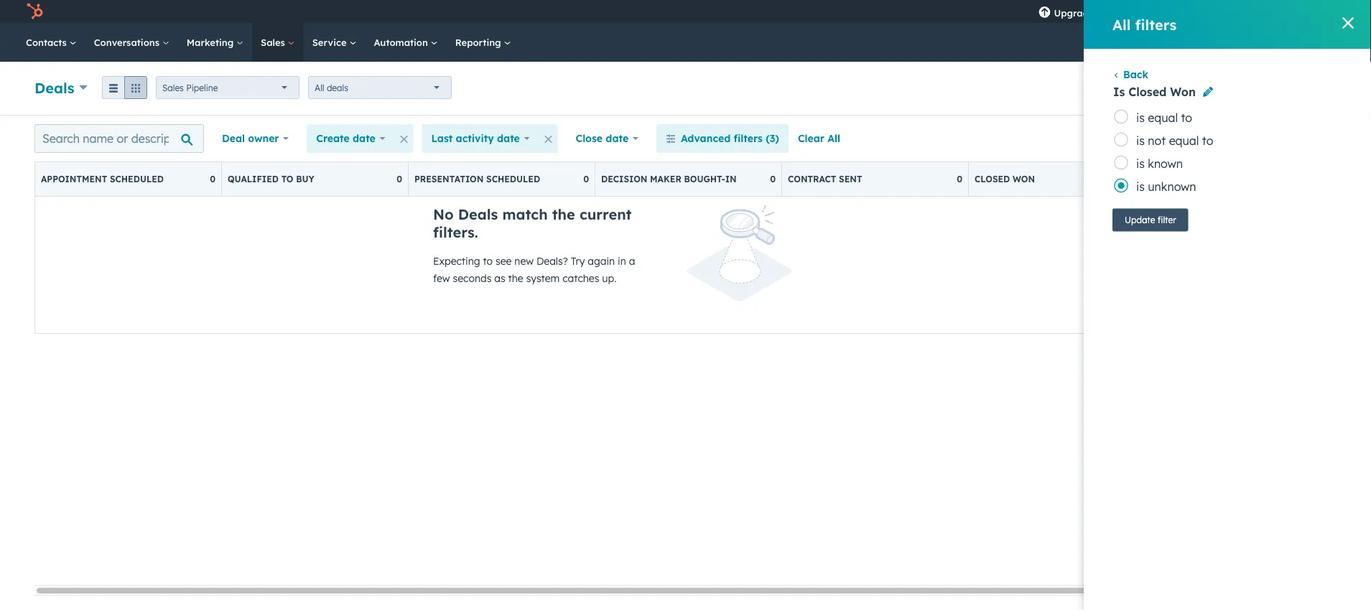 Task type: describe. For each thing, give the bounding box(es) containing it.
deal owner
[[222, 132, 279, 145]]

(3)
[[766, 132, 779, 145]]

service
[[312, 36, 349, 48]]

see
[[496, 255, 512, 268]]

contract
[[788, 174, 837, 185]]

fix
[[1309, 5, 1320, 17]]

menu containing vhs can fix it!
[[1028, 0, 1354, 23]]

notifications image
[[1223, 6, 1236, 19]]

deals banner
[[34, 73, 1337, 101]]

new
[[515, 255, 534, 268]]

conversations
[[94, 36, 162, 48]]

is
[[1113, 85, 1125, 99]]

import button
[[1204, 77, 1257, 100]]

advanced filters (3)
[[681, 132, 779, 145]]

deals inside no deals match the current filters.
[[458, 205, 498, 223]]

it!
[[1323, 5, 1331, 17]]

deal owner button
[[213, 124, 298, 153]]

sales link
[[252, 23, 304, 62]]

hubspot link
[[17, 3, 54, 20]]

sales pipeline
[[162, 82, 218, 93]]

Search name or description search field
[[34, 124, 204, 153]]

0 for decision maker bought-in
[[770, 174, 776, 185]]

deals?
[[537, 255, 568, 268]]

maker
[[650, 174, 682, 185]]

the inside expecting to see new deals? try again in a few seconds as the system catches up.
[[508, 272, 523, 285]]

0 for qualified to buy
[[397, 174, 402, 185]]

create date
[[316, 132, 376, 145]]

close image
[[1343, 17, 1354, 29]]

closed won
[[975, 174, 1035, 185]]

won
[[1170, 85, 1196, 99]]

expecting to see new deals? try again in a few seconds as the system catches up.
[[433, 255, 635, 285]]

not
[[1148, 133, 1166, 148]]

0 for contract sent
[[957, 174, 963, 185]]

scheduled for presentation scheduled
[[486, 174, 540, 185]]

in
[[618, 255, 626, 268]]

calling icon button
[[1109, 2, 1133, 21]]

the inside no deals match the current filters.
[[552, 205, 575, 223]]

back
[[1124, 68, 1149, 81]]

actions button
[[1132, 77, 1195, 100]]

board
[[1132, 132, 1162, 145]]

qualified to buy
[[228, 174, 314, 185]]

presentation
[[415, 174, 484, 185]]

filters.
[[433, 223, 478, 241]]

pipeline
[[186, 82, 218, 93]]

filters for advanced
[[734, 132, 763, 145]]

date for create date
[[353, 132, 376, 145]]

buy
[[296, 174, 314, 185]]

hubspot image
[[26, 3, 43, 20]]

sales for sales
[[261, 36, 288, 48]]

is closed won
[[1113, 85, 1196, 99]]

won
[[1013, 174, 1035, 185]]

close date
[[576, 132, 629, 145]]

qualified
[[228, 174, 279, 185]]

board actions button
[[1114, 124, 1227, 153]]

contacts link
[[17, 23, 85, 62]]

last activity date
[[431, 132, 520, 145]]

is known
[[1136, 156, 1183, 171]]

notifications button
[[1217, 0, 1242, 23]]

all deals
[[315, 82, 348, 93]]

bought-
[[684, 174, 725, 185]]

is for is equal to
[[1136, 110, 1145, 125]]

settings image
[[1199, 6, 1212, 19]]

is for is not equal to
[[1136, 133, 1145, 148]]

closed down back
[[1129, 85, 1167, 99]]

to left buy
[[281, 174, 293, 185]]

up.
[[602, 272, 617, 285]]

board actions
[[1132, 132, 1201, 145]]

unknown
[[1148, 179, 1197, 194]]

advanced
[[681, 132, 731, 145]]

close date button
[[566, 124, 648, 153]]

vhs
[[1269, 5, 1288, 17]]

date inside last activity date "popup button"
[[497, 132, 520, 145]]

calling icon image
[[1115, 6, 1128, 18]]

closed for closed won
[[975, 174, 1010, 185]]

all inside button
[[828, 132, 841, 145]]

sales for sales pipeline
[[162, 82, 184, 93]]

no deals match the current filters.
[[433, 205, 632, 241]]

marketplaces button
[[1136, 0, 1166, 23]]

again
[[588, 255, 615, 268]]

a
[[629, 255, 635, 268]]

group inside deals banner
[[102, 76, 147, 99]]

last
[[431, 132, 453, 145]]

settings link
[[1197, 4, 1214, 19]]

import
[[1216, 83, 1245, 94]]

appointment scheduled
[[41, 174, 164, 185]]

owner
[[248, 132, 279, 145]]

clear all
[[798, 132, 841, 145]]

help button
[[1169, 0, 1194, 23]]

clear all button
[[789, 124, 850, 153]]

terry turtle image
[[1253, 5, 1266, 18]]



Task type: vqa. For each thing, say whether or not it's contained in the screenshot.
date
yes



Task type: locate. For each thing, give the bounding box(es) containing it.
close
[[576, 132, 603, 145]]

back button
[[1113, 68, 1149, 81]]

the right match
[[552, 205, 575, 223]]

upgrade
[[1054, 7, 1095, 19]]

to left see
[[483, 255, 493, 268]]

known
[[1148, 156, 1183, 171]]

0 vertical spatial filters
[[1135, 15, 1177, 33]]

3 0 from the left
[[583, 174, 589, 185]]

0 vertical spatial deals
[[34, 79, 74, 97]]

date for close date
[[606, 132, 629, 145]]

current
[[580, 205, 632, 223]]

actions
[[1165, 132, 1201, 145]]

0 for presentation scheduled
[[583, 174, 589, 185]]

create date button
[[307, 124, 395, 153]]

0 horizontal spatial the
[[508, 272, 523, 285]]

1 horizontal spatial deals
[[458, 205, 498, 223]]

2 horizontal spatial date
[[606, 132, 629, 145]]

service link
[[304, 23, 365, 62]]

is equal to
[[1136, 110, 1193, 125]]

closed for closed lost
[[1162, 174, 1197, 185]]

update
[[1125, 215, 1155, 226]]

no
[[433, 205, 454, 223]]

menu item
[[1105, 0, 1107, 23]]

2 0 from the left
[[397, 174, 402, 185]]

upgrade image
[[1038, 6, 1051, 19]]

seconds
[[453, 272, 492, 285]]

clear
[[798, 132, 825, 145]]

is left not
[[1136, 133, 1145, 148]]

vhs can fix it! button
[[1245, 0, 1353, 23]]

activity
[[456, 132, 494, 145]]

sent
[[839, 174, 862, 185]]

1 is from the top
[[1136, 110, 1145, 125]]

deals
[[34, 79, 74, 97], [458, 205, 498, 223]]

date right create
[[353, 132, 376, 145]]

is not equal to
[[1136, 133, 1214, 148]]

marketplaces image
[[1145, 6, 1158, 19]]

few
[[433, 272, 450, 285]]

0 for appointment scheduled
[[210, 174, 216, 185]]

expecting
[[433, 255, 480, 268]]

1 horizontal spatial all
[[828, 132, 841, 145]]

lost
[[1200, 174, 1223, 185]]

0 horizontal spatial filters
[[734, 132, 763, 145]]

all left marketplaces icon
[[1113, 15, 1131, 33]]

3 date from the left
[[606, 132, 629, 145]]

2 vertical spatial all
[[828, 132, 841, 145]]

contacts
[[26, 36, 69, 48]]

filters inside advanced filters (3) button
[[734, 132, 763, 145]]

sales
[[261, 36, 288, 48], [162, 82, 184, 93]]

deals right no
[[458, 205, 498, 223]]

0 left presentation
[[397, 174, 402, 185]]

is left known
[[1136, 156, 1145, 171]]

all right "clear"
[[828, 132, 841, 145]]

in
[[725, 174, 737, 185]]

update filter button
[[1113, 209, 1189, 232]]

equal up 'board actions'
[[1148, 110, 1178, 125]]

deals
[[327, 82, 348, 93]]

group
[[102, 76, 147, 99]]

presentation scheduled
[[415, 174, 540, 185]]

deal
[[222, 132, 245, 145]]

closed left 'won'
[[975, 174, 1010, 185]]

deals inside popup button
[[34, 79, 74, 97]]

0 horizontal spatial deals
[[34, 79, 74, 97]]

actions
[[1144, 83, 1174, 94]]

search image
[[1341, 37, 1351, 47]]

1 vertical spatial the
[[508, 272, 523, 285]]

decision maker bought-in
[[601, 174, 737, 185]]

0 horizontal spatial date
[[353, 132, 376, 145]]

is down is known
[[1136, 179, 1145, 194]]

0 horizontal spatial scheduled
[[110, 174, 164, 185]]

1 vertical spatial equal
[[1169, 133, 1199, 148]]

reporting
[[455, 36, 504, 48]]

closed down known
[[1162, 174, 1197, 185]]

5 0 from the left
[[957, 174, 963, 185]]

1 vertical spatial sales
[[162, 82, 184, 93]]

is unknown
[[1136, 179, 1197, 194]]

1 vertical spatial filters
[[734, 132, 763, 145]]

0 for closed won
[[1144, 174, 1149, 185]]

0 horizontal spatial all
[[315, 82, 324, 93]]

4 0 from the left
[[770, 174, 776, 185]]

automation link
[[365, 23, 447, 62]]

the
[[552, 205, 575, 223], [508, 272, 523, 285]]

2 scheduled from the left
[[486, 174, 540, 185]]

all inside popup button
[[315, 82, 324, 93]]

date inside create date popup button
[[353, 132, 376, 145]]

1 horizontal spatial date
[[497, 132, 520, 145]]

decision
[[601, 174, 648, 185]]

automation
[[374, 36, 431, 48]]

1 horizontal spatial sales
[[261, 36, 288, 48]]

date right 'activity'
[[497, 132, 520, 145]]

date
[[353, 132, 376, 145], [497, 132, 520, 145], [606, 132, 629, 145]]

1 0 from the left
[[210, 174, 216, 185]]

to inside expecting to see new deals? try again in a few seconds as the system catches up.
[[483, 255, 493, 268]]

1 vertical spatial deals
[[458, 205, 498, 223]]

0 vertical spatial all
[[1113, 15, 1131, 33]]

all left 'deals'
[[315, 82, 324, 93]]

0 left closed won
[[957, 174, 963, 185]]

2 date from the left
[[497, 132, 520, 145]]

6 0 from the left
[[1144, 174, 1149, 185]]

0 vertical spatial the
[[552, 205, 575, 223]]

date right close
[[606, 132, 629, 145]]

closed lost
[[1162, 174, 1223, 185]]

1 vertical spatial all
[[315, 82, 324, 93]]

contract sent
[[788, 174, 862, 185]]

equal right not
[[1169, 133, 1199, 148]]

scheduled for appointment scheduled
[[110, 174, 164, 185]]

0 vertical spatial equal
[[1148, 110, 1178, 125]]

2 horizontal spatial all
[[1113, 15, 1131, 33]]

0 down is known
[[1144, 174, 1149, 185]]

filters for all
[[1135, 15, 1177, 33]]

0 vertical spatial sales
[[261, 36, 288, 48]]

the right the as
[[508, 272, 523, 285]]

last activity date button
[[422, 124, 539, 153]]

advanced filters (3) button
[[657, 124, 789, 153]]

2 is from the top
[[1136, 133, 1145, 148]]

try
[[571, 255, 585, 268]]

is for is unknown
[[1136, 179, 1145, 194]]

1 horizontal spatial the
[[552, 205, 575, 223]]

1 horizontal spatial scheduled
[[486, 174, 540, 185]]

0 left contract
[[770, 174, 776, 185]]

Search HubSpot search field
[[1170, 30, 1346, 55]]

appointment
[[41, 174, 107, 185]]

1 horizontal spatial filters
[[1135, 15, 1177, 33]]

date inside the close date popup button
[[606, 132, 629, 145]]

system
[[526, 272, 560, 285]]

all for all filters
[[1113, 15, 1131, 33]]

update filter
[[1125, 215, 1177, 226]]

is
[[1136, 110, 1145, 125], [1136, 133, 1145, 148], [1136, 156, 1145, 171], [1136, 179, 1145, 194]]

search button
[[1334, 30, 1358, 55]]

sales pipeline button
[[156, 76, 300, 99]]

catches
[[563, 272, 599, 285]]

vhs can fix it!
[[1269, 5, 1331, 17]]

sales left pipeline
[[162, 82, 184, 93]]

0 left the decision
[[583, 174, 589, 185]]

scheduled up match
[[486, 174, 540, 185]]

scheduled down search name or description search box
[[110, 174, 164, 185]]

sales left service
[[261, 36, 288, 48]]

is up board
[[1136, 110, 1145, 125]]

0 horizontal spatial sales
[[162, 82, 184, 93]]

sales inside popup button
[[162, 82, 184, 93]]

4 is from the top
[[1136, 179, 1145, 194]]

equal
[[1148, 110, 1178, 125], [1169, 133, 1199, 148]]

marketing
[[187, 36, 236, 48]]

all filters
[[1113, 15, 1177, 33]]

1 scheduled from the left
[[110, 174, 164, 185]]

all deals button
[[308, 76, 452, 99]]

to
[[1181, 110, 1193, 125], [1202, 133, 1214, 148], [281, 174, 293, 185], [483, 255, 493, 268]]

reporting link
[[447, 23, 520, 62]]

deals button
[[34, 77, 88, 98]]

filter
[[1158, 215, 1177, 226]]

deals down contacts link on the top of page
[[34, 79, 74, 97]]

menu
[[1028, 0, 1354, 23]]

3 is from the top
[[1136, 156, 1145, 171]]

marketing link
[[178, 23, 252, 62]]

1 date from the left
[[353, 132, 376, 145]]

to up actions
[[1181, 110, 1193, 125]]

to right actions
[[1202, 133, 1214, 148]]

0 left qualified
[[210, 174, 216, 185]]

help image
[[1175, 6, 1188, 19]]

is for is known
[[1136, 156, 1145, 171]]

all for all deals
[[315, 82, 324, 93]]

as
[[494, 272, 506, 285]]



